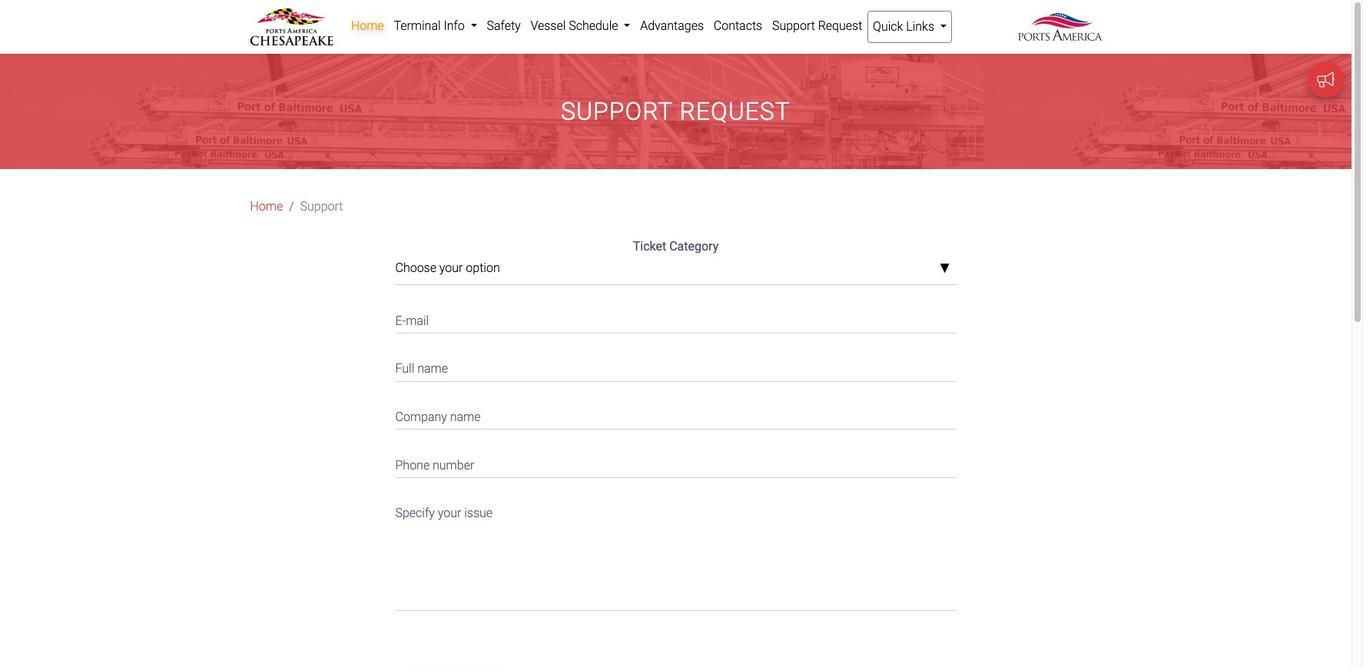 Task type: locate. For each thing, give the bounding box(es) containing it.
name right full
[[418, 362, 448, 376]]

1 horizontal spatial support
[[561, 97, 673, 126]]

request
[[818, 18, 863, 33], [680, 97, 791, 126]]

2 vertical spatial support
[[300, 199, 343, 214]]

0 horizontal spatial name
[[418, 362, 448, 376]]

0 vertical spatial support
[[773, 18, 815, 33]]

e-mail
[[396, 313, 429, 328]]

links
[[907, 19, 935, 34]]

2 horizontal spatial support
[[773, 18, 815, 33]]

support request link
[[768, 11, 868, 42]]

1 horizontal spatial request
[[818, 18, 863, 33]]

1 vertical spatial home
[[250, 199, 283, 214]]

0 horizontal spatial home link
[[250, 198, 283, 216]]

choose your option
[[396, 261, 500, 276]]

name
[[418, 362, 448, 376], [450, 410, 481, 424]]

your left option
[[440, 261, 463, 276]]

mail
[[406, 313, 429, 328]]

your for specify
[[438, 506, 462, 521]]

0 horizontal spatial support
[[300, 199, 343, 214]]

1 horizontal spatial home
[[351, 18, 384, 33]]

ticket
[[633, 239, 667, 254]]

vessel schedule
[[531, 18, 621, 33]]

0 vertical spatial name
[[418, 362, 448, 376]]

terminal info
[[394, 18, 468, 33]]

company name
[[396, 410, 481, 424]]

home
[[351, 18, 384, 33], [250, 199, 283, 214]]

1 vertical spatial name
[[450, 410, 481, 424]]

home link
[[346, 11, 389, 42], [250, 198, 283, 216]]

support request
[[773, 18, 863, 33], [561, 97, 791, 126]]

0 vertical spatial request
[[818, 18, 863, 33]]

support
[[773, 18, 815, 33], [561, 97, 673, 126], [300, 199, 343, 214]]

0 horizontal spatial home
[[250, 199, 283, 214]]

terminal
[[394, 18, 441, 33]]

0 vertical spatial home
[[351, 18, 384, 33]]

home for home link to the top
[[351, 18, 384, 33]]

phone number
[[396, 458, 475, 472]]

E-mail email field
[[396, 304, 957, 334]]

Company name text field
[[396, 400, 957, 430]]

1 vertical spatial your
[[438, 506, 462, 521]]

Phone number text field
[[396, 448, 957, 478]]

1 horizontal spatial home link
[[346, 11, 389, 42]]

ticket category
[[633, 239, 719, 254]]

0 horizontal spatial request
[[680, 97, 791, 126]]

advantages
[[641, 18, 704, 33]]

your
[[440, 261, 463, 276], [438, 506, 462, 521]]

contacts link
[[709, 11, 768, 42]]

your left issue
[[438, 506, 462, 521]]

0 vertical spatial your
[[440, 261, 463, 276]]

1 horizontal spatial name
[[450, 410, 481, 424]]

Attach up to three(3) .jpg, .png or .pdf files. No duplicates allowed. text field
[[526, 666, 960, 667]]

number
[[433, 458, 475, 472]]

choose
[[396, 261, 437, 276]]

name right company
[[450, 410, 481, 424]]

info
[[444, 18, 465, 33]]

option
[[466, 261, 500, 276]]



Task type: vqa. For each thing, say whether or not it's contained in the screenshot.
Availability corresponding to Breakbulk Availability
no



Task type: describe. For each thing, give the bounding box(es) containing it.
home for the bottommost home link
[[250, 199, 283, 214]]

1 vertical spatial home link
[[250, 198, 283, 216]]

1 vertical spatial support
[[561, 97, 673, 126]]

your for choose
[[440, 261, 463, 276]]

issue
[[465, 506, 493, 521]]

phone
[[396, 458, 430, 472]]

vessel schedule link
[[526, 11, 636, 42]]

0 vertical spatial support request
[[773, 18, 863, 33]]

category
[[670, 239, 719, 254]]

full name
[[396, 362, 448, 376]]

company
[[396, 410, 447, 424]]

schedule
[[569, 18, 618, 33]]

contacts
[[714, 18, 763, 33]]

quick
[[873, 19, 904, 34]]

quick links link
[[868, 11, 953, 43]]

1 vertical spatial support request
[[561, 97, 791, 126]]

0 vertical spatial home link
[[346, 11, 389, 42]]

full
[[396, 362, 415, 376]]

Specify your issue text field
[[396, 496, 957, 611]]

e-
[[396, 313, 406, 328]]

safety
[[487, 18, 521, 33]]

1 vertical spatial request
[[680, 97, 791, 126]]

name for company name
[[450, 410, 481, 424]]

name for full name
[[418, 362, 448, 376]]

advantages link
[[636, 11, 709, 42]]

specify your issue
[[396, 506, 493, 521]]

vessel
[[531, 18, 566, 33]]

quick links
[[873, 19, 938, 34]]

terminal info link
[[389, 11, 482, 42]]

Full name text field
[[396, 352, 957, 382]]

specify
[[396, 506, 435, 521]]

▼
[[940, 263, 950, 275]]

safety link
[[482, 11, 526, 42]]



